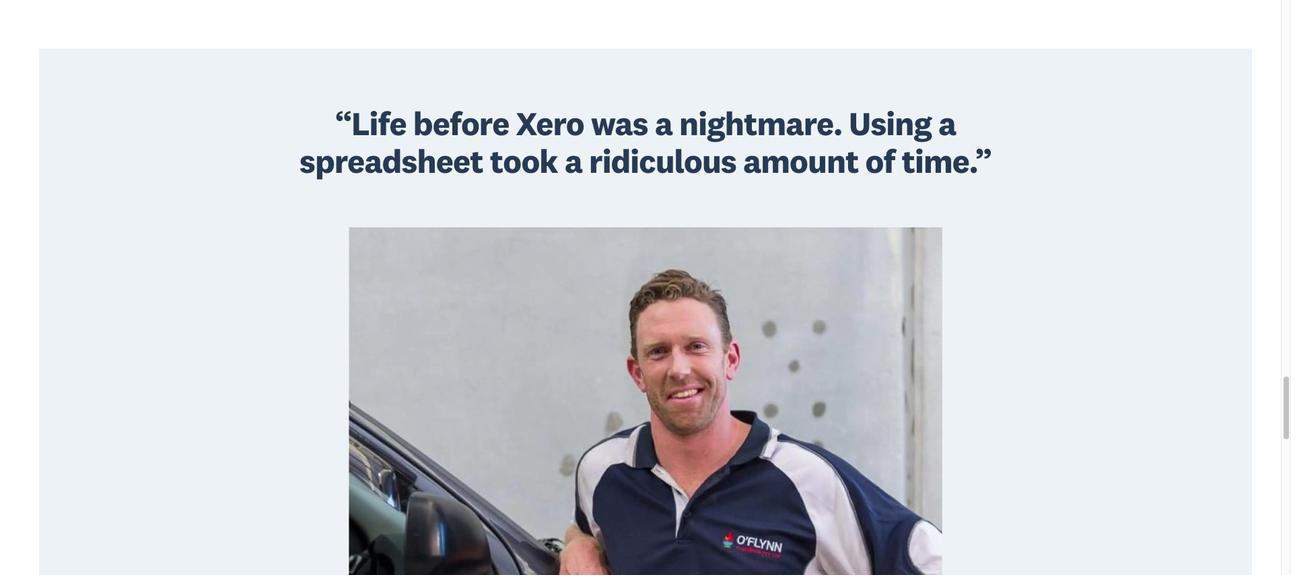 Task type: vqa. For each thing, say whether or not it's contained in the screenshot.
'&'
no



Task type: describe. For each thing, give the bounding box(es) containing it.
xero
[[516, 103, 584, 144]]

before
[[413, 103, 509, 144]]

life
[[352, 103, 407, 144]]

using
[[849, 103, 932, 144]]

was
[[591, 103, 648, 144]]

1 horizontal spatial a
[[655, 103, 673, 144]]

2 horizontal spatial a
[[939, 103, 956, 144]]

of
[[866, 141, 895, 182]]

time.
[[902, 141, 976, 182]]

0 horizontal spatial a
[[565, 141, 583, 182]]

a plumber standing in front of a utility vehicle image
[[349, 228, 943, 576]]

took
[[490, 141, 558, 182]]

nightmare.
[[680, 103, 842, 144]]



Task type: locate. For each thing, give the bounding box(es) containing it.
ridiculous
[[589, 141, 737, 182]]

spreadsheet
[[300, 141, 483, 182]]

a right using
[[939, 103, 956, 144]]

a
[[655, 103, 673, 144], [939, 103, 956, 144], [565, 141, 583, 182]]

life before xero was a nightmare. using a spreadsheet took a ridiculous amount of time.
[[300, 103, 976, 182]]

a right was
[[655, 103, 673, 144]]

a right took
[[565, 141, 583, 182]]

amount
[[743, 141, 859, 182]]



